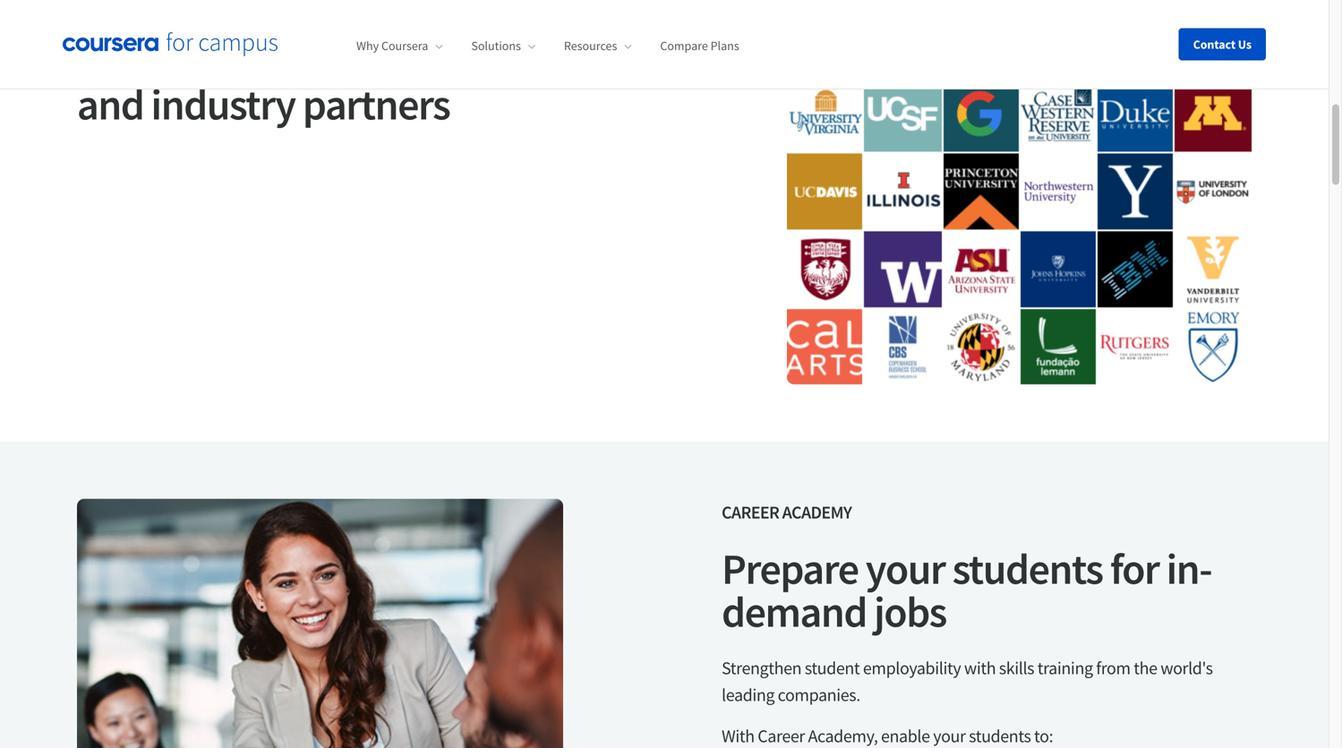 Task type: describe. For each thing, give the bounding box(es) containing it.
prepare your students for in- demand jobs
[[722, 542, 1212, 639]]

the
[[1134, 657, 1158, 680]]

and
[[77, 77, 144, 131]]

contact us
[[1193, 36, 1252, 52]]

leading inside offer students 5,400 courses from 275+ leading universities and industry partners
[[259, 34, 387, 88]]

companies.
[[778, 684, 860, 707]]

resources
[[564, 38, 617, 54]]

0 vertical spatial career
[[722, 501, 779, 524]]

thirty logos from well known universities image
[[787, 0, 1252, 385]]

with career academy, enable your students to:
[[722, 725, 1053, 748]]

2 vertical spatial students
[[969, 725, 1031, 748]]

prepare
[[722, 542, 858, 596]]

offer students 5,400 courses from 275+ leading universities and industry partners
[[77, 0, 593, 131]]

us
[[1238, 36, 1252, 52]]

industry
[[151, 77, 295, 131]]

enable
[[881, 725, 930, 748]]

skills
[[999, 657, 1034, 680]]

students inside offer students 5,400 courses from 275+ leading universities and industry partners
[[171, 0, 322, 45]]

employability
[[863, 657, 961, 680]]

leading inside strengthen student employability with skills training from the world's leading companies.
[[722, 684, 775, 707]]

to:
[[1034, 725, 1053, 748]]

jobs
[[874, 585, 946, 639]]

academy,
[[808, 725, 878, 748]]

solutions link
[[471, 38, 535, 54]]

strengthen
[[722, 657, 802, 680]]

1 vertical spatial career
[[758, 725, 805, 748]]

from inside offer students 5,400 courses from 275+ leading universities and industry partners
[[77, 34, 161, 88]]

with
[[722, 725, 755, 748]]

courses
[[430, 0, 562, 45]]

strengthen student employability with skills training from the world's leading companies.
[[722, 657, 1213, 707]]



Task type: vqa. For each thing, say whether or not it's contained in the screenshot.
from in the Strengthen Student Employability With Skills Training From The World'S Leading Companies.
yes



Task type: locate. For each thing, give the bounding box(es) containing it.
0 vertical spatial leading
[[259, 34, 387, 88]]

coursera
[[381, 38, 428, 54]]

student
[[805, 657, 860, 680]]

training
[[1038, 657, 1093, 680]]

1 vertical spatial students
[[952, 542, 1103, 596]]

for
[[1110, 542, 1159, 596]]

with
[[964, 657, 996, 680]]

students inside the prepare your students for in- demand jobs
[[952, 542, 1103, 596]]

0 vertical spatial from
[[77, 34, 161, 88]]

career right with
[[758, 725, 805, 748]]

why coursera link
[[356, 38, 443, 54]]

why
[[356, 38, 379, 54]]

career
[[722, 501, 779, 524], [758, 725, 805, 748]]

from inside strengthen student employability with skills training from the world's leading companies.
[[1096, 657, 1131, 680]]

1 vertical spatial leading
[[722, 684, 775, 707]]

0 horizontal spatial leading
[[259, 34, 387, 88]]

0 vertical spatial your
[[866, 542, 945, 596]]

1 horizontal spatial from
[[1096, 657, 1131, 680]]

contact
[[1193, 36, 1236, 52]]

academy
[[782, 501, 852, 524]]

career left academy
[[722, 501, 779, 524]]

contact us button
[[1179, 28, 1266, 60]]

compare plans link
[[660, 38, 739, 54]]

offer
[[77, 0, 164, 45]]

why coursera
[[356, 38, 428, 54]]

career academy
[[722, 501, 852, 524]]

coursera for campus image
[[63, 32, 278, 57]]

275+
[[168, 34, 251, 88]]

1 horizontal spatial leading
[[722, 684, 775, 707]]

plans
[[711, 38, 739, 54]]

your inside the prepare your students for in- demand jobs
[[866, 542, 945, 596]]

1 vertical spatial from
[[1096, 657, 1131, 680]]

5,400
[[329, 0, 423, 45]]

compare plans
[[660, 38, 739, 54]]

students
[[171, 0, 322, 45], [952, 542, 1103, 596], [969, 725, 1031, 748]]

in-
[[1167, 542, 1212, 596]]

universities
[[394, 34, 593, 88]]

resources link
[[564, 38, 632, 54]]

solutions
[[471, 38, 521, 54]]

partners
[[303, 77, 450, 131]]

from
[[77, 34, 161, 88], [1096, 657, 1131, 680]]

c4c career academy image
[[77, 499, 563, 749]]

demand
[[722, 585, 867, 639]]

0 vertical spatial students
[[171, 0, 322, 45]]

0 horizontal spatial from
[[77, 34, 161, 88]]

world's
[[1161, 657, 1213, 680]]

compare
[[660, 38, 708, 54]]

leading
[[259, 34, 387, 88], [722, 684, 775, 707]]

1 vertical spatial your
[[933, 725, 966, 748]]

your
[[866, 542, 945, 596], [933, 725, 966, 748]]



